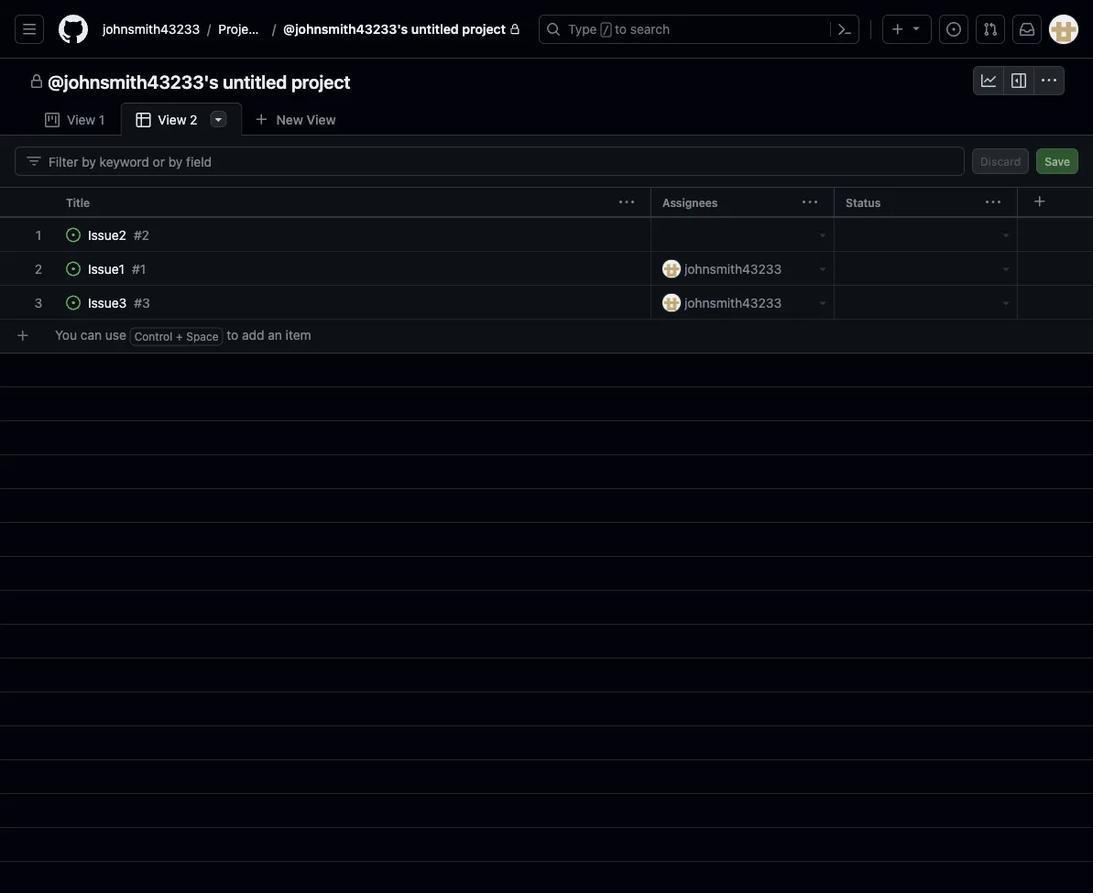 Task type: vqa. For each thing, say whether or not it's contained in the screenshot.
chevron right image
no



Task type: locate. For each thing, give the bounding box(es) containing it.
0 vertical spatial @johnsmith43233's untitled project
[[283, 22, 506, 37]]

projects link
[[211, 15, 272, 44]]

@johnsmith43233's untitled project
[[283, 22, 506, 37], [48, 71, 351, 92]]

3 left the issue3
[[35, 295, 42, 310]]

2 horizontal spatial /
[[603, 24, 609, 37]]

view inside view 1 link
[[67, 112, 95, 127]]

0 vertical spatial 2
[[190, 112, 197, 127]]

0 vertical spatial @johnsmith43233's
[[283, 22, 408, 37]]

johnsmith43233 image
[[662, 260, 681, 278], [662, 294, 681, 312]]

grid
[[0, 187, 1093, 893]]

git pull request image
[[983, 22, 998, 37]]

1 horizontal spatial 1
[[99, 112, 105, 127]]

0 horizontal spatial 2
[[35, 261, 42, 276]]

1 horizontal spatial view
[[158, 112, 186, 127]]

0 horizontal spatial project
[[291, 71, 351, 92]]

to left the 'search'
[[615, 22, 627, 37]]

1 open issue image from the top
[[66, 228, 81, 242]]

1 left view 2
[[99, 112, 105, 127]]

0 horizontal spatial @johnsmith43233's
[[48, 71, 219, 92]]

title column header
[[55, 187, 658, 218]]

row
[[0, 187, 1093, 218], [0, 218, 1093, 252], [0, 252, 1093, 286], [0, 286, 1093, 320], [7, 319, 1093, 353]]

sc 9kayk9 0 image inside view filters region
[[27, 154, 41, 169]]

@johnsmith43233's untitled project link
[[276, 15, 528, 44]]

0 vertical spatial to
[[615, 22, 627, 37]]

2 horizontal spatial 1
[[140, 261, 146, 276]]

1 horizontal spatial to
[[615, 22, 627, 37]]

0 vertical spatial johnsmith43233
[[103, 22, 200, 37]]

project inside list
[[462, 22, 506, 37]]

untitled up new
[[223, 71, 287, 92]]

project inside navigation
[[291, 71, 351, 92]]

1 horizontal spatial /
[[272, 22, 276, 37]]

project
[[462, 22, 506, 37], [291, 71, 351, 92]]

title column options image
[[619, 195, 634, 210]]

view options for view 2 image
[[211, 112, 226, 126]]

view left view options for view 2 icon in the left top of the page
[[158, 112, 186, 127]]

untitled
[[411, 22, 459, 37], [223, 71, 287, 92]]

johnsmith43233
[[103, 22, 200, 37], [684, 261, 782, 276], [684, 295, 782, 310]]

1 vertical spatial untitled
[[223, 71, 287, 92]]

1 view from the left
[[307, 112, 336, 127]]

can
[[80, 327, 102, 343]]

command palette image
[[837, 22, 852, 37]]

1
[[99, 112, 105, 127], [36, 227, 41, 242], [140, 261, 146, 276]]

view 2
[[158, 112, 197, 127]]

view inside new view popup button
[[307, 112, 336, 127]]

search
[[630, 22, 670, 37]]

an
[[268, 327, 282, 343]]

row inside grid
[[7, 319, 1093, 353]]

1 vertical spatial @johnsmith43233's
[[48, 71, 219, 92]]

0 horizontal spatial /
[[207, 22, 211, 37]]

2 vertical spatial #
[[134, 295, 142, 310]]

open issue image
[[66, 228, 81, 242], [66, 262, 81, 276], [66, 295, 81, 310]]

/ right "type"
[[603, 24, 609, 37]]

0 vertical spatial untitled
[[411, 22, 459, 37]]

1 vertical spatial johnsmith43233 image
[[662, 294, 681, 312]]

project up new view
[[291, 71, 351, 92]]

1 3 from the left
[[35, 295, 42, 310]]

2 right row actions image in the top of the page
[[35, 261, 42, 276]]

0 horizontal spatial untitled
[[223, 71, 287, 92]]

assignees column options image
[[803, 195, 817, 210]]

1 horizontal spatial project
[[462, 22, 506, 37]]

tab list
[[29, 103, 377, 137]]

notifications image
[[1020, 22, 1034, 37]]

3 open issue image from the top
[[66, 295, 81, 310]]

2 open issue image from the top
[[66, 262, 81, 276]]

row containing you can use
[[7, 319, 1093, 353]]

to left add
[[227, 327, 238, 343]]

save
[[1045, 155, 1070, 168]]

2 vertical spatial 2
[[35, 261, 42, 276]]

/ inside type / to search
[[603, 24, 609, 37]]

open issue image left issue1 link
[[66, 262, 81, 276]]

0 vertical spatial open issue image
[[66, 228, 81, 242]]

1 vertical spatial @johnsmith43233's untitled project
[[48, 71, 351, 92]]

# right issue2
[[134, 227, 142, 242]]

item
[[286, 327, 311, 343]]

/ left projects
[[207, 22, 211, 37]]

cell
[[1017, 218, 1093, 252], [1017, 252, 1093, 286], [1017, 286, 1093, 320]]

issue2
[[88, 227, 126, 242]]

3 cell from the top
[[1017, 286, 1093, 320]]

# right the issue3
[[134, 295, 142, 310]]

0 horizontal spatial 3
[[35, 295, 42, 310]]

2 right issue2
[[142, 227, 149, 242]]

Start typing to create a draft, or type hashtag to select a repository text field
[[37, 319, 1093, 353]]

plus image
[[891, 22, 905, 37]]

view for view 1
[[67, 112, 95, 127]]

# for 2
[[134, 227, 142, 242]]

new view
[[276, 112, 336, 127]]

open issue image up you
[[66, 295, 81, 310]]

+
[[176, 330, 183, 343]]

to
[[615, 22, 627, 37], [227, 327, 238, 343]]

2 cell from the top
[[1017, 252, 1093, 286]]

johnsmith43233 / projects /
[[103, 22, 276, 37]]

row containing 1
[[0, 218, 1093, 252]]

list
[[95, 15, 528, 44]]

/ right projects
[[272, 22, 276, 37]]

2
[[190, 112, 197, 127], [142, 227, 149, 242], [35, 261, 42, 276]]

2 vertical spatial 1
[[140, 261, 146, 276]]

discard
[[980, 155, 1021, 168]]

1 right issue1
[[140, 261, 146, 276]]

#
[[134, 227, 142, 242], [132, 261, 140, 276], [134, 295, 142, 310]]

3
[[35, 295, 42, 310], [142, 295, 150, 310]]

project left lock 'icon'
[[462, 22, 506, 37]]

tab panel
[[0, 136, 1093, 893]]

1 vertical spatial 1
[[36, 227, 41, 242]]

2 vertical spatial johnsmith43233
[[684, 295, 782, 310]]

column header
[[0, 187, 55, 218]]

view for view 2
[[158, 112, 186, 127]]

# right issue1
[[132, 261, 140, 276]]

open issue image for issue3
[[66, 295, 81, 310]]

@johnsmith43233's inside 'project' navigation
[[48, 71, 219, 92]]

0 horizontal spatial to
[[227, 327, 238, 343]]

0 vertical spatial project
[[462, 22, 506, 37]]

view inside view 2 link
[[158, 112, 186, 127]]

sc 9kayk9 0 image
[[981, 73, 996, 88], [29, 74, 44, 89], [136, 113, 151, 127], [815, 228, 830, 242], [999, 228, 1013, 242], [815, 262, 830, 276], [815, 295, 830, 310]]

you
[[55, 327, 77, 343]]

0 vertical spatial #
[[134, 227, 142, 242]]

issue1 # 1
[[88, 261, 146, 276]]

1 vertical spatial johnsmith43233
[[684, 261, 782, 276]]

@johnsmith43233's
[[283, 22, 408, 37], [48, 71, 219, 92]]

1 horizontal spatial @johnsmith43233's
[[283, 22, 408, 37]]

sc 9kayk9 0 image inside view 1 link
[[45, 113, 60, 127]]

issue3
[[88, 295, 127, 310]]

1 vertical spatial open issue image
[[66, 262, 81, 276]]

/
[[207, 22, 211, 37], [272, 22, 276, 37], [603, 24, 609, 37]]

@johnsmith43233's inside @johnsmith43233's untitled project link
[[283, 22, 408, 37]]

view
[[307, 112, 336, 127], [67, 112, 95, 127], [158, 112, 186, 127]]

status
[[846, 196, 881, 209]]

1 vertical spatial #
[[132, 261, 140, 276]]

2 horizontal spatial view
[[307, 112, 336, 127]]

/ for johnsmith43233
[[207, 22, 211, 37]]

1 horizontal spatial 3
[[142, 295, 150, 310]]

0 horizontal spatial view
[[67, 112, 95, 127]]

row containing title
[[0, 187, 1093, 218]]

1 horizontal spatial 2
[[142, 227, 149, 242]]

discard button
[[972, 148, 1029, 174]]

you can use control + space to add an item
[[55, 327, 311, 343]]

1 vertical spatial project
[[291, 71, 351, 92]]

2 johnsmith43233 image from the top
[[662, 294, 681, 312]]

open issue image down title
[[66, 228, 81, 242]]

2 view from the left
[[67, 112, 95, 127]]

untitled left lock 'icon'
[[411, 22, 459, 37]]

sc 9kayk9 0 image
[[1012, 73, 1026, 88], [1042, 73, 1056, 88], [45, 113, 60, 127], [27, 154, 41, 169], [999, 262, 1013, 276], [999, 295, 1013, 310]]

johnsmith43233 for issue3 # 3
[[684, 295, 782, 310]]

2 vertical spatial open issue image
[[66, 295, 81, 310]]

1 cell from the top
[[1017, 218, 1093, 252]]

johnsmith43233 inside johnsmith43233 / projects /
[[103, 22, 200, 37]]

1 vertical spatial to
[[227, 327, 238, 343]]

view up title
[[67, 112, 95, 127]]

3 up "control"
[[142, 295, 150, 310]]

lock image
[[509, 24, 520, 35]]

issue opened image
[[946, 22, 961, 37]]

homepage image
[[59, 15, 88, 44]]

status column header
[[834, 187, 1024, 218]]

0 vertical spatial johnsmith43233 image
[[662, 260, 681, 278]]

new
[[276, 112, 303, 127]]

view right new
[[307, 112, 336, 127]]

2 3 from the left
[[142, 295, 150, 310]]

2 left view options for view 2 icon in the left top of the page
[[190, 112, 197, 127]]

2 horizontal spatial 2
[[190, 112, 197, 127]]

3 view from the left
[[158, 112, 186, 127]]

1 left issue2
[[36, 227, 41, 242]]

1 horizontal spatial untitled
[[411, 22, 459, 37]]

issue2 # 2
[[88, 227, 149, 242]]

1 johnsmith43233 image from the top
[[662, 260, 681, 278]]

to inside 'you can use control + space to add an item'
[[227, 327, 238, 343]]



Task type: describe. For each thing, give the bounding box(es) containing it.
assignees
[[662, 196, 718, 209]]

1 vertical spatial 2
[[142, 227, 149, 242]]

issue3 link
[[88, 293, 127, 312]]

status column options image
[[986, 195, 1001, 210]]

view 2 link
[[120, 103, 242, 137]]

untitled inside 'project' navigation
[[223, 71, 287, 92]]

@johnsmith43233's untitled project inside list
[[283, 22, 506, 37]]

list containing johnsmith43233 / projects /
[[95, 15, 528, 44]]

projects
[[218, 22, 267, 37]]

issue1 link
[[88, 259, 125, 279]]

sc 9kayk9 0 image inside view 2 link
[[136, 113, 151, 127]]

add field image
[[1033, 194, 1047, 209]]

create new item or add existing item image
[[16, 328, 30, 343]]

triangle down image
[[909, 21, 924, 35]]

johnsmith43233 image for issue3 # 3
[[662, 294, 681, 312]]

add
[[242, 327, 264, 343]]

space
[[186, 330, 219, 343]]

Filter by keyword or by field field
[[49, 148, 949, 175]]

grid containing 1
[[0, 187, 1093, 893]]

@johnsmith43233's untitled project inside 'project' navigation
[[48, 71, 351, 92]]

project navigation
[[0, 59, 1093, 103]]

save button
[[1036, 148, 1078, 174]]

cell for 3
[[1017, 286, 1093, 320]]

issue2 link
[[88, 225, 126, 245]]

view filters region
[[15, 147, 1078, 176]]

tab panel containing 1
[[0, 136, 1093, 893]]

row actions image
[[5, 262, 20, 276]]

view 1
[[67, 112, 105, 127]]

/ for type
[[603, 24, 609, 37]]

control
[[134, 330, 172, 343]]

cell for 1
[[1017, 218, 1093, 252]]

row containing 2
[[0, 252, 1093, 286]]

issue1
[[88, 261, 125, 276]]

view 1 link
[[29, 103, 120, 137]]

new view button
[[242, 105, 348, 134]]

row containing 3
[[0, 286, 1093, 320]]

open issue image for issue1
[[66, 262, 81, 276]]

johnsmith43233 link
[[95, 15, 207, 44]]

type
[[568, 22, 597, 37]]

open issue image for issue2
[[66, 228, 81, 242]]

# for 1
[[132, 261, 140, 276]]

# for 3
[[134, 295, 142, 310]]

tab list containing new view
[[29, 103, 377, 137]]

use
[[105, 327, 126, 343]]

untitled inside list
[[411, 22, 459, 37]]

johnsmith43233 for issue1 # 1
[[684, 261, 782, 276]]

assignees column header
[[651, 187, 841, 218]]

type / to search
[[568, 22, 670, 37]]

title
[[66, 196, 90, 209]]

issue3 # 3
[[88, 295, 150, 310]]

0 vertical spatial 1
[[99, 112, 105, 127]]

0 horizontal spatial 1
[[36, 227, 41, 242]]

2 inside view 2 link
[[190, 112, 197, 127]]

johnsmith43233 image for issue1 # 1
[[662, 260, 681, 278]]



